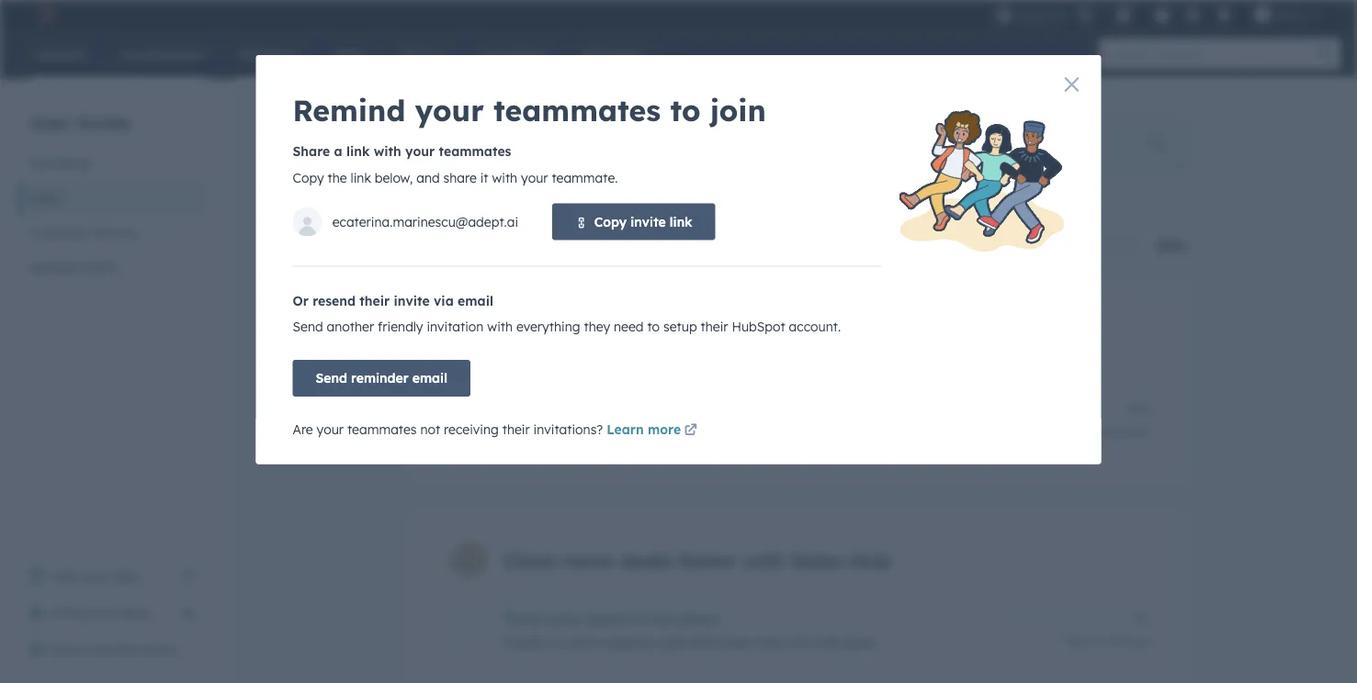 Task type: vqa. For each thing, say whether or not it's contained in the screenshot.
tickets
no



Task type: locate. For each thing, give the bounding box(es) containing it.
your left plan
[[84, 569, 111, 585]]

invite up friendly
[[394, 293, 430, 309]]

need right you
[[737, 330, 786, 356]]

2 vertical spatial their
[[503, 422, 530, 438]]

1 vertical spatial about
[[1065, 635, 1096, 649]]

send down "or"
[[293, 319, 323, 335]]

0 horizontal spatial hubspot
[[732, 319, 786, 335]]

service
[[92, 225, 136, 241]]

1 vertical spatial link opens in a new window image
[[182, 571, 195, 584]]

custom
[[559, 635, 603, 651]]

about
[[1040, 426, 1072, 440], [1065, 635, 1096, 649]]

link opens in a new window image right plan
[[182, 571, 195, 584]]

2 vertical spatial teammates
[[347, 422, 417, 438]]

your inside view your plan link
[[84, 569, 111, 585]]

track your deals in one place create a custom pipeline, and never lose track of a sale again
[[503, 610, 877, 651]]

0 horizontal spatial link opens in a new window image
[[182, 571, 195, 584]]

email right reminder
[[413, 370, 448, 387]]

ecaterina.marinescu@adept.ai
[[332, 214, 518, 230]]

copy down 'share'
[[293, 170, 324, 186]]

1 vertical spatial more
[[563, 548, 614, 573]]

link opens in a new window image right plan
[[182, 566, 195, 588]]

a right 'share'
[[334, 143, 342, 159]]

their up another
[[360, 293, 390, 309]]

invite inside button
[[631, 214, 666, 230]]

their down set
[[503, 422, 530, 438]]

remind your teammates to join
[[293, 92, 767, 129]]

about 12 minutes left
[[1040, 426, 1150, 440]]

your up below,
[[405, 143, 435, 159]]

0 vertical spatial about
[[1040, 426, 1072, 440]]

1 horizontal spatial the
[[555, 401, 578, 419]]

25%
[[1157, 237, 1187, 256]]

hubspot for invitation
[[732, 319, 786, 335]]

0 vertical spatial more
[[648, 422, 681, 438]]

1 vertical spatial deals
[[587, 610, 626, 629]]

minutes for hub
[[1109, 635, 1150, 649]]

notifications button
[[1209, 0, 1240, 29]]

send for send another friendly invitation with everything they need to setup their hubspot account.
[[293, 319, 323, 335]]

link down account
[[670, 214, 693, 230]]

a
[[334, 143, 342, 159], [547, 635, 555, 651], [803, 635, 811, 651]]

0 vertical spatial invite
[[631, 214, 666, 230]]

sales up customer at left top
[[29, 190, 61, 206]]

your right are
[[317, 422, 344, 438]]

2 vertical spatial and
[[661, 635, 685, 651]]

1 vertical spatial the
[[555, 401, 578, 419]]

up
[[652, 134, 671, 152], [531, 401, 550, 419]]

0 horizontal spatial link opens in a new window image
[[182, 566, 195, 588]]

to up account
[[670, 92, 701, 129]]

hubspot
[[732, 319, 786, 335], [853, 426, 906, 442]]

minutes right 12
[[1089, 426, 1130, 440]]

understand
[[780, 426, 849, 442]]

notifications image
[[1216, 8, 1233, 25]]

0 vertical spatial the
[[328, 170, 347, 186]]

1 horizontal spatial hubspot
[[853, 426, 906, 442]]

contacts,
[[581, 426, 636, 442]]

0 vertical spatial deals
[[620, 548, 673, 573]]

0 vertical spatial and
[[417, 170, 440, 186]]

0 vertical spatial copy
[[293, 170, 324, 186]]

your inside set up the basics import your contacts, invite teammates, and understand hubspot properties
[[550, 426, 577, 442]]

view your plan link
[[18, 559, 206, 596]]

track
[[753, 635, 784, 651]]

deals left in
[[587, 610, 626, 629]]

link for below,
[[351, 170, 371, 186]]

0 horizontal spatial their
[[360, 293, 390, 309]]

Search HubSpot search field
[[1099, 39, 1325, 70]]

deals up in
[[620, 548, 673, 573]]

your left team at the left bottom of the page
[[90, 606, 117, 622]]

view
[[51, 569, 81, 585]]

0 horizontal spatial copy
[[293, 170, 324, 186]]

about left 12
[[1040, 426, 1072, 440]]

and left share
[[417, 170, 440, 186]]

account.
[[789, 319, 841, 335]]

link left below,
[[351, 170, 371, 186]]

another
[[327, 319, 374, 335]]

customer service button
[[18, 216, 206, 251]]

link opens in a new window image
[[684, 425, 697, 438], [182, 571, 195, 584]]

sales
[[29, 190, 61, 206], [474, 202, 512, 221], [792, 548, 844, 573]]

0 vertical spatial link
[[346, 143, 370, 159]]

or resend their invite via email
[[293, 293, 494, 309]]

customer
[[29, 225, 88, 241]]

0 vertical spatial minutes
[[1089, 426, 1130, 440]]

link inside copy invite link button
[[670, 214, 693, 230]]

0 horizontal spatial a
[[334, 143, 342, 159]]

remind
[[293, 92, 406, 129]]

teammate
[[494, 134, 571, 152]]

copy for copy the link below, and share it with your teammate.
[[293, 170, 324, 186]]

email inside button
[[413, 370, 448, 387]]

send reminder email button
[[293, 360, 471, 397]]

your
[[415, 92, 484, 129], [405, 143, 435, 159], [521, 170, 548, 186], [317, 422, 344, 438], [550, 426, 577, 442], [84, 569, 111, 585], [90, 606, 117, 622], [549, 610, 583, 629]]

1 horizontal spatial and
[[661, 635, 685, 651]]

join
[[710, 92, 767, 129]]

more right learn
[[648, 422, 681, 438]]

their right setup
[[701, 319, 728, 335]]

1
[[425, 134, 433, 152]]

copy down teammate.
[[595, 214, 627, 230]]

copy inside button
[[595, 214, 627, 230]]

the up invitations?
[[555, 401, 578, 419]]

0 vertical spatial hubspot
[[732, 319, 786, 335]]

started
[[857, 330, 929, 356]]

send for send reminder email
[[316, 370, 347, 387]]

0 vertical spatial link opens in a new window image
[[684, 425, 697, 438]]

your up tools
[[521, 170, 548, 186]]

website
[[29, 260, 78, 276]]

deals
[[620, 548, 673, 573], [587, 610, 626, 629]]

close image
[[1153, 139, 1164, 150]]

deals inside track your deals in one place create a custom pipeline, and never lose track of a sale again
[[587, 610, 626, 629]]

a right 'create'
[[547, 635, 555, 651]]

your right import
[[550, 426, 577, 442]]

create
[[503, 635, 544, 651]]

0 vertical spatial teammates
[[494, 92, 661, 129]]

0 horizontal spatial email
[[413, 370, 448, 387]]

track
[[503, 610, 544, 629]]

learn more link
[[607, 421, 701, 443]]

invite right contacts,
[[640, 426, 673, 442]]

1 horizontal spatial need
[[737, 330, 786, 356]]

1 horizontal spatial copy
[[595, 214, 627, 230]]

your inside track your deals in one place create a custom pipeline, and never lose track of a sale again
[[549, 610, 583, 629]]

invite
[[631, 214, 666, 230], [394, 293, 430, 309], [640, 426, 673, 442]]

with right invitation
[[487, 319, 513, 335]]

link opens in a new window image right learn more
[[684, 421, 697, 443]]

link opens in a new window image right learn more
[[684, 425, 697, 438]]

more for close
[[563, 548, 614, 573]]

1 vertical spatial their
[[701, 319, 728, 335]]

basics
[[583, 401, 629, 419]]

are
[[293, 422, 313, 438]]

0 horizontal spatial up
[[531, 401, 550, 419]]

0 horizontal spatial and
[[417, 170, 440, 186]]

teammates left not
[[347, 422, 417, 438]]

hubspot image
[[33, 4, 55, 26]]

send inside button
[[316, 370, 347, 387]]

hubspot inside set up the basics import your contacts, invite teammates, and understand hubspot properties
[[853, 426, 906, 442]]

get
[[818, 330, 851, 356]]

you
[[694, 330, 731, 356]]

link down remind
[[346, 143, 370, 159]]

teammates up 1 invited teammate hasn't set up account yet
[[494, 92, 661, 129]]

0 horizontal spatial the
[[328, 170, 347, 186]]

2 horizontal spatial to
[[792, 330, 812, 356]]

a right of
[[803, 635, 811, 651]]

hubspot inside remind your teammates to join dialog
[[732, 319, 786, 335]]

close image
[[1065, 77, 1080, 92]]

email right via
[[458, 293, 494, 309]]

your sales tools progress
[[435, 202, 621, 221]]

1 vertical spatial hubspot
[[853, 426, 906, 442]]

the down 'share'
[[328, 170, 347, 186]]

hubspot right you
[[732, 319, 786, 335]]

deals for more
[[620, 548, 673, 573]]

link opens in a new window image
[[684, 421, 697, 443], [182, 566, 195, 588]]

send another friendly invitation with everything they need to setup their hubspot account.
[[293, 319, 841, 335]]

website (cms)
[[29, 260, 118, 276]]

link opens in a new window image inside learn more link
[[684, 425, 697, 438]]

are your teammates not receiving their invitations?
[[293, 422, 607, 438]]

1 vertical spatial send
[[316, 370, 347, 387]]

link opens in a new window image inside view your plan link
[[182, 571, 195, 584]]

hubspot left "properties"
[[853, 426, 906, 442]]

1 horizontal spatial link opens in a new window image
[[684, 425, 697, 438]]

1 horizontal spatial link opens in a new window image
[[684, 421, 697, 443]]

about for close more deals faster with sales hub
[[1065, 635, 1096, 649]]

demo
[[143, 643, 178, 659]]

below,
[[375, 170, 413, 186]]

the
[[328, 170, 347, 186], [555, 401, 578, 419]]

more inside remind your teammates to join dialog
[[648, 422, 681, 438]]

0 vertical spatial send
[[293, 319, 323, 335]]

they
[[584, 319, 610, 335]]

track your deals in one place button
[[503, 610, 1001, 629]]

0 horizontal spatial more
[[563, 548, 614, 573]]

invite
[[51, 606, 87, 622]]

upgrade image
[[996, 8, 1013, 24]]

start overview demo link
[[18, 632, 206, 669]]

more right close
[[563, 548, 614, 573]]

1 horizontal spatial sales
[[474, 202, 512, 221]]

minutes for started
[[1089, 426, 1130, 440]]

more for learn
[[648, 422, 681, 438]]

teammates up the it
[[439, 143, 511, 159]]

1 horizontal spatial more
[[648, 422, 681, 438]]

2 vertical spatial link
[[670, 214, 693, 230]]

1 horizontal spatial to
[[670, 92, 701, 129]]

0 vertical spatial email
[[458, 293, 494, 309]]

teammates
[[494, 92, 661, 129], [439, 143, 511, 159], [347, 422, 417, 438]]

upgrade
[[1017, 8, 1066, 23]]

not
[[420, 422, 440, 438]]

or
[[293, 293, 309, 309]]

to left setup
[[648, 319, 660, 335]]

and down set up the basics "button"
[[753, 426, 776, 442]]

and down 'one' at the left of page
[[661, 635, 685, 651]]

account
[[676, 134, 736, 152]]

copy
[[293, 170, 324, 186], [595, 214, 627, 230]]

link for with
[[346, 143, 370, 159]]

1 vertical spatial email
[[413, 370, 448, 387]]

properties
[[910, 426, 972, 442]]

1 vertical spatial minutes
[[1109, 635, 1150, 649]]

invite right progress
[[631, 214, 666, 230]]

about left the 4
[[1065, 635, 1096, 649]]

2 vertical spatial invite
[[640, 426, 673, 442]]

menu
[[994, 0, 1336, 29]]

everything
[[517, 319, 580, 335]]

funky
[[1275, 7, 1306, 22]]

send left reminder
[[316, 370, 347, 387]]

set up the basics button
[[503, 401, 1001, 419]]

your up custom
[[549, 610, 583, 629]]

link opens in a new window image for link opens in a new window image to the top
[[684, 425, 697, 438]]

faster
[[679, 548, 737, 573]]

with right the it
[[492, 170, 518, 186]]

sales left hub on the bottom of page
[[792, 548, 844, 573]]

share a link with your teammates
[[293, 143, 511, 159]]

1 vertical spatial link
[[351, 170, 371, 186]]

sales down the it
[[474, 202, 512, 221]]

pipeline,
[[607, 635, 658, 651]]

to left get at the right of page
[[792, 330, 812, 356]]

funky town image
[[1255, 6, 1271, 23]]

need right they
[[614, 319, 644, 335]]

0 vertical spatial their
[[360, 293, 390, 309]]

1 vertical spatial link opens in a new window image
[[182, 566, 195, 588]]

1 vertical spatial and
[[753, 426, 776, 442]]

sales inside button
[[29, 190, 61, 206]]

the inside set up the basics import your contacts, invite teammates, and understand hubspot properties
[[555, 401, 578, 419]]

2 horizontal spatial and
[[753, 426, 776, 442]]

minutes down 0%
[[1109, 635, 1150, 649]]

tools
[[517, 202, 553, 221]]

1 horizontal spatial up
[[652, 134, 671, 152]]

link
[[346, 143, 370, 159], [351, 170, 371, 186], [670, 214, 693, 230]]

0 vertical spatial link opens in a new window image
[[684, 421, 697, 443]]

0 vertical spatial up
[[652, 134, 671, 152]]

1 vertical spatial up
[[531, 401, 550, 419]]

0 horizontal spatial need
[[614, 319, 644, 335]]

0 horizontal spatial sales
[[29, 190, 61, 206]]

1 vertical spatial copy
[[595, 214, 627, 230]]



Task type: describe. For each thing, give the bounding box(es) containing it.
place
[[680, 610, 720, 629]]

learn
[[607, 422, 644, 438]]

team
[[121, 606, 153, 622]]

your inside the invite your team button
[[90, 606, 117, 622]]

send reminder email
[[316, 370, 448, 387]]

via
[[434, 293, 454, 309]]

friendly
[[378, 319, 423, 335]]

search image
[[1319, 48, 1332, 61]]

import
[[503, 426, 546, 442]]

2 horizontal spatial their
[[701, 319, 728, 335]]

about for recommended: all you need to get started
[[1040, 426, 1072, 440]]

0 horizontal spatial to
[[648, 319, 660, 335]]

one
[[649, 610, 676, 629]]

hub
[[850, 548, 891, 573]]

of
[[787, 635, 800, 651]]

1 horizontal spatial a
[[547, 635, 555, 651]]

start
[[51, 643, 82, 659]]

and inside remind your teammates to join dialog
[[417, 170, 440, 186]]

copy invite link
[[595, 214, 693, 230]]

with right the faster
[[743, 548, 786, 573]]

60%
[[1128, 402, 1150, 416]]

a inside dialog
[[334, 143, 342, 159]]

in
[[631, 610, 644, 629]]

1 vertical spatial teammates
[[439, 143, 511, 159]]

1 horizontal spatial email
[[458, 293, 494, 309]]

marketing
[[29, 155, 91, 171]]

1 horizontal spatial their
[[503, 422, 530, 438]]

close more deals faster with sales hub
[[503, 548, 891, 573]]

your up invited
[[415, 92, 484, 129]]

settings link
[[1182, 5, 1205, 24]]

setup
[[664, 319, 697, 335]]

yet
[[740, 134, 764, 152]]

hubspot for basics
[[853, 426, 906, 442]]

link opens in a new window image for link opens in a new window image inside the view your plan link
[[182, 571, 195, 584]]

user
[[29, 111, 71, 134]]

user guide
[[29, 111, 131, 134]]

invite your team
[[51, 606, 153, 622]]

lose
[[725, 635, 749, 651]]

invite inside set up the basics import your contacts, invite teammates, and understand hubspot properties
[[640, 426, 673, 442]]

1 invited teammate hasn't set up account yet
[[425, 134, 764, 152]]

need inside remind your teammates to join dialog
[[614, 319, 644, 335]]

teammates for not
[[347, 422, 417, 438]]

search button
[[1310, 39, 1341, 70]]

marketplaces image
[[1116, 8, 1132, 25]]

copy the link below, and share it with your teammate.
[[293, 170, 618, 186]]

0%
[[1134, 612, 1150, 626]]

settings image
[[1185, 8, 1202, 24]]

sales button
[[18, 181, 206, 216]]

view your plan
[[51, 569, 141, 585]]

teammate.
[[552, 170, 618, 186]]

recommended:
[[503, 330, 657, 356]]

share
[[444, 170, 477, 186]]

plan
[[115, 569, 141, 585]]

never
[[688, 635, 722, 651]]

invitation
[[427, 319, 484, 335]]

copy invite link button
[[552, 204, 716, 240]]

sale
[[815, 635, 839, 651]]

left
[[1133, 426, 1150, 440]]

4
[[1099, 635, 1106, 649]]

reminder
[[351, 370, 409, 387]]

remind your teammates to join dialog
[[256, 55, 1102, 465]]

with up below,
[[374, 143, 401, 159]]

overview
[[85, 643, 140, 659]]

invitations?
[[534, 422, 603, 438]]

website (cms) button
[[18, 251, 206, 286]]

invited
[[438, 134, 490, 152]]

menu containing funky
[[994, 0, 1336, 29]]

and inside set up the basics import your contacts, invite teammates, and understand hubspot properties
[[753, 426, 776, 442]]

teammates,
[[677, 426, 749, 442]]

close
[[503, 548, 557, 573]]

start overview demo
[[51, 643, 178, 659]]

your sales tools progress progress bar
[[406, 237, 590, 256]]

1 vertical spatial invite
[[394, 293, 430, 309]]

calling icon image
[[1077, 7, 1094, 24]]

funky button
[[1244, 0, 1334, 29]]

the inside remind your teammates to join dialog
[[328, 170, 347, 186]]

teammates for to
[[494, 92, 661, 129]]

and inside track your deals in one place create a custom pipeline, and never lose track of a sale again
[[661, 635, 685, 651]]

help image
[[1154, 8, 1171, 25]]

copy for copy invite link
[[595, 214, 627, 230]]

set up the basics import your contacts, invite teammates, and understand hubspot properties
[[503, 401, 972, 442]]

set
[[503, 401, 527, 419]]

deals for your
[[587, 610, 626, 629]]

learn more
[[607, 422, 681, 438]]

(cms)
[[82, 260, 118, 276]]

progress
[[557, 202, 621, 221]]

about 4 minutes
[[1065, 635, 1150, 649]]

invite your team button
[[18, 596, 206, 632]]

link opens in a new window image inside view your plan link
[[182, 566, 195, 588]]

receiving
[[444, 422, 499, 438]]

help button
[[1147, 0, 1178, 29]]

marketing button
[[18, 146, 206, 181]]

2 horizontal spatial sales
[[792, 548, 844, 573]]

hasn't
[[576, 134, 621, 152]]

again
[[843, 635, 877, 651]]

up inside set up the basics import your contacts, invite teammates, and understand hubspot properties
[[531, 401, 550, 419]]

user guide views element
[[18, 79, 206, 286]]

[object object] complete progress bar
[[1012, 406, 1077, 412]]

up inside 1 invited teammate hasn't set up account yet alert
[[652, 134, 671, 152]]

resend
[[313, 293, 356, 309]]

marketplaces button
[[1105, 0, 1143, 29]]

2 horizontal spatial a
[[803, 635, 811, 651]]

customer service
[[29, 225, 136, 241]]

your
[[435, 202, 469, 221]]

calling icon button
[[1070, 3, 1101, 27]]

1 invited teammate hasn't set up account yet alert
[[406, 116, 1187, 171]]

all
[[663, 330, 688, 356]]



